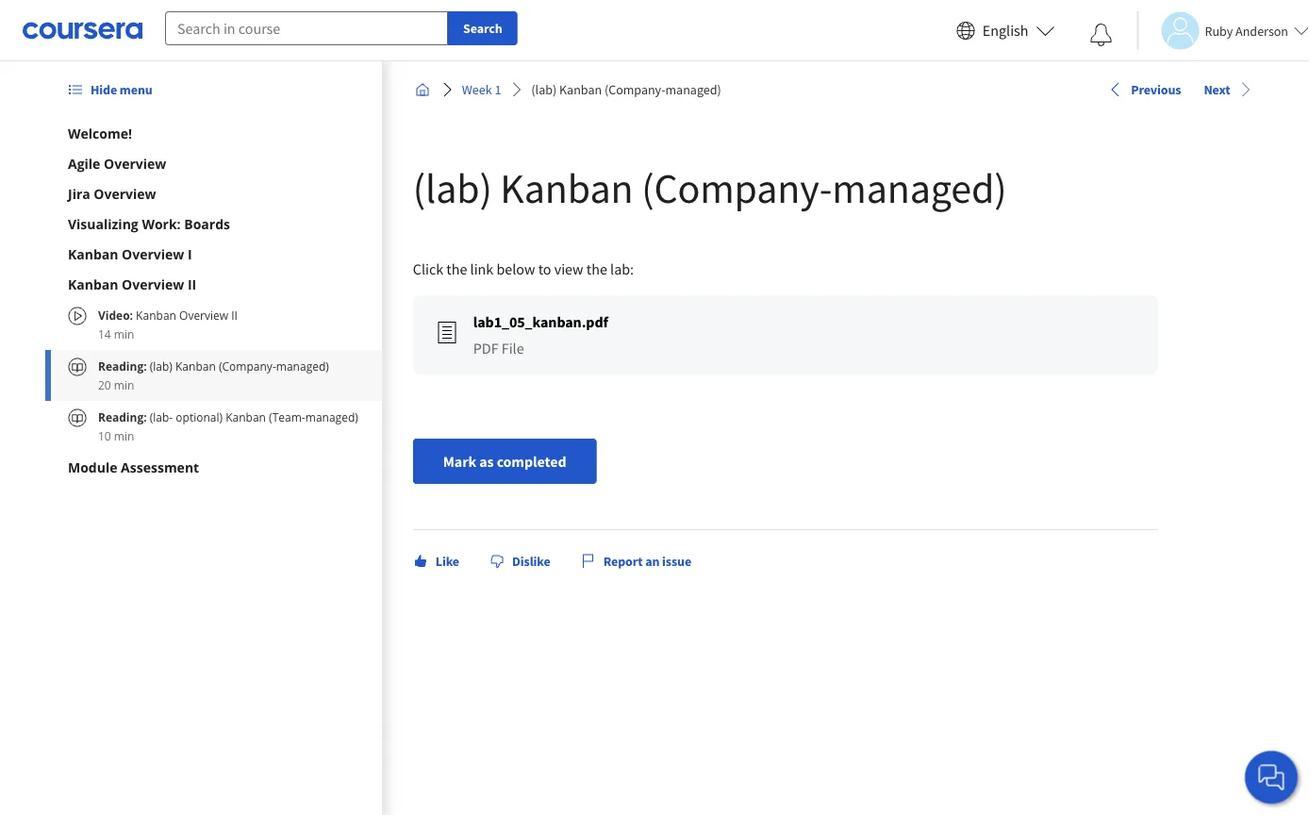 Task type: vqa. For each thing, say whether or not it's contained in the screenshot.
Coursera YouTube Image
no



Task type: describe. For each thing, give the bounding box(es) containing it.
kanban inside kanban overview ii dropdown button
[[68, 275, 118, 293]]

welcome!
[[68, 124, 132, 142]]

mark as completed
[[443, 452, 566, 471]]

agile
[[68, 154, 100, 172]]

click the link below to view the lab:
[[413, 259, 634, 278]]

below
[[496, 259, 535, 278]]

1 the from the left
[[446, 259, 467, 278]]

reading: for min
[[98, 358, 147, 374]]

report
[[603, 553, 642, 570]]

mark as completed button
[[413, 439, 596, 484]]

visualizing
[[68, 215, 138, 233]]

ii inside dropdown button
[[188, 275, 196, 293]]

completed
[[496, 452, 566, 471]]

jira
[[68, 184, 90, 202]]

view
[[554, 259, 583, 278]]

jira overview
[[68, 184, 156, 202]]

chat with us image
[[1257, 762, 1287, 792]]

overview for agile overview
[[104, 154, 166, 172]]

video:
[[98, 307, 133, 323]]

as
[[479, 452, 493, 471]]

kanban overview i
[[68, 245, 192, 263]]

min inside reading: (lab) kanban (company-managed) 20 min
[[114, 377, 134, 392]]

hide menu
[[91, 81, 153, 98]]

managed) inside reading: (lab) kanban (company-managed) 20 min
[[276, 358, 329, 374]]

week 1
[[462, 81, 501, 98]]

20
[[98, 377, 111, 392]]

coursera image
[[23, 15, 142, 46]]

anderson
[[1236, 22, 1289, 39]]

report an issue
[[603, 553, 691, 570]]

assessment
[[121, 458, 199, 476]]

visualizing work: boards
[[68, 215, 230, 233]]

kanban inside 'video: kanban overview ii 14 min'
[[136, 307, 176, 323]]

kanban overview ii
[[68, 275, 196, 293]]

kanban up view
[[500, 161, 633, 214]]

hide
[[91, 81, 117, 98]]

lab1_05_kanban.pdf pdf file
[[473, 312, 608, 358]]

(team-
[[269, 409, 305, 425]]

dislike button
[[482, 544, 558, 578]]

kanban inside kanban overview i dropdown button
[[68, 245, 118, 263]]

ruby anderson button
[[1137, 12, 1309, 50]]

kanban overview ii button
[[68, 275, 360, 293]]

search
[[463, 20, 502, 37]]

welcome! button
[[68, 124, 360, 142]]

Search in course text field
[[165, 11, 448, 45]]

like button
[[405, 544, 467, 578]]

pdf
[[473, 339, 498, 358]]

jira overview button
[[68, 184, 360, 203]]

ruby
[[1205, 22, 1233, 39]]

lab1_05_kanban.pdf
[[473, 312, 608, 331]]

video: kanban overview ii 14 min
[[98, 307, 238, 342]]

kanban inside reading: (lab- optional) kanban (team-managed) 10 min
[[226, 409, 266, 425]]

14
[[98, 326, 111, 342]]

english button
[[949, 0, 1063, 61]]



Task type: locate. For each thing, give the bounding box(es) containing it.
1 horizontal spatial ii
[[231, 307, 238, 323]]

kanban down 'visualizing'
[[68, 245, 118, 263]]

1 reading: from the top
[[98, 358, 147, 374]]

overview inside "dropdown button"
[[104, 154, 166, 172]]

previous
[[1131, 81, 1181, 98]]

(lab)
[[531, 81, 556, 98], [413, 161, 492, 214], [150, 358, 173, 374]]

show notifications image
[[1090, 24, 1113, 46]]

boards
[[184, 215, 230, 233]]

min right the 20
[[114, 377, 134, 392]]

min
[[114, 326, 134, 342], [114, 377, 134, 392], [114, 428, 134, 443]]

(lab) right 1
[[531, 81, 556, 98]]

dislike
[[512, 553, 550, 570]]

overview down "visualizing work: boards"
[[122, 245, 184, 263]]

lab:
[[610, 259, 634, 278]]

week
[[462, 81, 492, 98]]

ruby anderson
[[1205, 22, 1289, 39]]

next
[[1204, 81, 1230, 98]]

1 min from the top
[[114, 326, 134, 342]]

min right 14
[[114, 326, 134, 342]]

(lab) up click
[[413, 161, 492, 214]]

home image
[[414, 82, 430, 97]]

the
[[446, 259, 467, 278], [586, 259, 607, 278]]

0 vertical spatial ii
[[188, 275, 196, 293]]

kanban up video:
[[68, 275, 118, 293]]

0 vertical spatial min
[[114, 326, 134, 342]]

0 vertical spatial reading:
[[98, 358, 147, 374]]

reading: (lab) kanban (company-managed) 20 min
[[98, 358, 329, 392]]

(lab-
[[150, 409, 173, 425]]

agile overview
[[68, 154, 166, 172]]

week 1 link
[[454, 73, 508, 107]]

managed) inside (lab) kanban (company-managed) link
[[665, 81, 721, 98]]

link
[[470, 259, 493, 278]]

min inside 'video: kanban overview ii 14 min'
[[114, 326, 134, 342]]

overview down "kanban overview i"
[[122, 275, 184, 293]]

1 vertical spatial (lab) kanban (company-managed)
[[413, 161, 1007, 214]]

module assessment
[[68, 458, 199, 476]]

kanban
[[559, 81, 602, 98], [500, 161, 633, 214], [68, 245, 118, 263], [68, 275, 118, 293], [136, 307, 176, 323], [175, 358, 216, 374], [226, 409, 266, 425]]

issue
[[662, 553, 691, 570]]

the left link
[[446, 259, 467, 278]]

optional)
[[176, 409, 223, 425]]

previous button
[[1104, 80, 1185, 99]]

2 vertical spatial (company-
[[219, 358, 276, 374]]

i
[[188, 245, 192, 263]]

file
[[501, 339, 524, 358]]

reading:
[[98, 358, 147, 374], [98, 409, 147, 425]]

(company-
[[604, 81, 665, 98], [641, 161, 832, 214], [219, 358, 276, 374]]

0 horizontal spatial the
[[446, 259, 467, 278]]

1 vertical spatial min
[[114, 377, 134, 392]]

0 vertical spatial (lab)
[[531, 81, 556, 98]]

0 vertical spatial (lab) kanban (company-managed)
[[531, 81, 721, 98]]

overview for jira overview
[[94, 184, 156, 202]]

1 vertical spatial reading:
[[98, 409, 147, 425]]

min inside reading: (lab- optional) kanban (team-managed) 10 min
[[114, 428, 134, 443]]

overview down kanban overview ii dropdown button
[[179, 307, 228, 323]]

2 reading: from the top
[[98, 409, 147, 425]]

agile overview button
[[68, 154, 360, 173]]

to
[[538, 259, 551, 278]]

1
[[494, 81, 501, 98]]

0 vertical spatial (company-
[[604, 81, 665, 98]]

(lab) kanban (company-managed) link
[[523, 73, 728, 107]]

ii
[[188, 275, 196, 293], [231, 307, 238, 323]]

module assessment button
[[68, 458, 360, 476]]

(lab) kanban (company-managed)
[[531, 81, 721, 98], [413, 161, 1007, 214]]

like
[[435, 553, 459, 570]]

next button
[[1200, 80, 1257, 99]]

reading: inside reading: (lab) kanban (company-managed) 20 min
[[98, 358, 147, 374]]

overview down agile overview
[[94, 184, 156, 202]]

menu
[[120, 81, 153, 98]]

mark
[[443, 452, 476, 471]]

1 horizontal spatial (lab)
[[413, 161, 492, 214]]

(lab) inside reading: (lab) kanban (company-managed) 20 min
[[150, 358, 173, 374]]

2 min from the top
[[114, 377, 134, 392]]

1 horizontal spatial the
[[586, 259, 607, 278]]

kanban right 1
[[559, 81, 602, 98]]

reading: inside reading: (lab- optional) kanban (team-managed) 10 min
[[98, 409, 147, 425]]

hide menu button
[[60, 73, 160, 107]]

view pdf file image
[[435, 321, 458, 344]]

managed) inside reading: (lab- optional) kanban (team-managed) 10 min
[[305, 409, 358, 425]]

overview for kanban overview i
[[122, 245, 184, 263]]

visualizing work: boards button
[[68, 214, 360, 233]]

kanban down 'video: kanban overview ii 14 min'
[[175, 358, 216, 374]]

1 vertical spatial (company-
[[641, 161, 832, 214]]

ii inside 'video: kanban overview ii 14 min'
[[231, 307, 238, 323]]

english
[[983, 21, 1029, 40]]

2 vertical spatial min
[[114, 428, 134, 443]]

overview inside 'video: kanban overview ii 14 min'
[[179, 307, 228, 323]]

kanban overview i button
[[68, 244, 360, 263]]

search button
[[448, 11, 518, 45]]

the left lab:
[[586, 259, 607, 278]]

2 vertical spatial (lab)
[[150, 358, 173, 374]]

kanban down the kanban overview ii
[[136, 307, 176, 323]]

reading: up the 20
[[98, 358, 147, 374]]

2 the from the left
[[586, 259, 607, 278]]

module
[[68, 458, 117, 476]]

reading: up 10
[[98, 409, 147, 425]]

(lab) down 'video: kanban overview ii 14 min'
[[150, 358, 173, 374]]

work:
[[142, 215, 181, 233]]

0 horizontal spatial ii
[[188, 275, 196, 293]]

min right 10
[[114, 428, 134, 443]]

kanban inside reading: (lab) kanban (company-managed) 20 min
[[175, 358, 216, 374]]

1 vertical spatial ii
[[231, 307, 238, 323]]

kanban left (team-
[[226, 409, 266, 425]]

ii down kanban overview ii dropdown button
[[231, 307, 238, 323]]

10
[[98, 428, 111, 443]]

2 horizontal spatial (lab)
[[531, 81, 556, 98]]

3 min from the top
[[114, 428, 134, 443]]

reading: for 10
[[98, 409, 147, 425]]

ii down i
[[188, 275, 196, 293]]

an
[[645, 553, 659, 570]]

reading: (lab- optional) kanban (team-managed) 10 min
[[98, 409, 358, 443]]

overview
[[104, 154, 166, 172], [94, 184, 156, 202], [122, 245, 184, 263], [122, 275, 184, 293], [179, 307, 228, 323]]

(company- inside reading: (lab) kanban (company-managed) 20 min
[[219, 358, 276, 374]]

1 vertical spatial (lab)
[[413, 161, 492, 214]]

managed)
[[665, 81, 721, 98], [832, 161, 1007, 214], [276, 358, 329, 374], [305, 409, 358, 425]]

kanban inside (lab) kanban (company-managed) link
[[559, 81, 602, 98]]

click
[[413, 259, 443, 278]]

0 horizontal spatial (lab)
[[150, 358, 173, 374]]

overview inside dropdown button
[[94, 184, 156, 202]]

overview up jira overview
[[104, 154, 166, 172]]

overview for kanban overview ii
[[122, 275, 184, 293]]

report an issue button
[[573, 544, 699, 578]]



